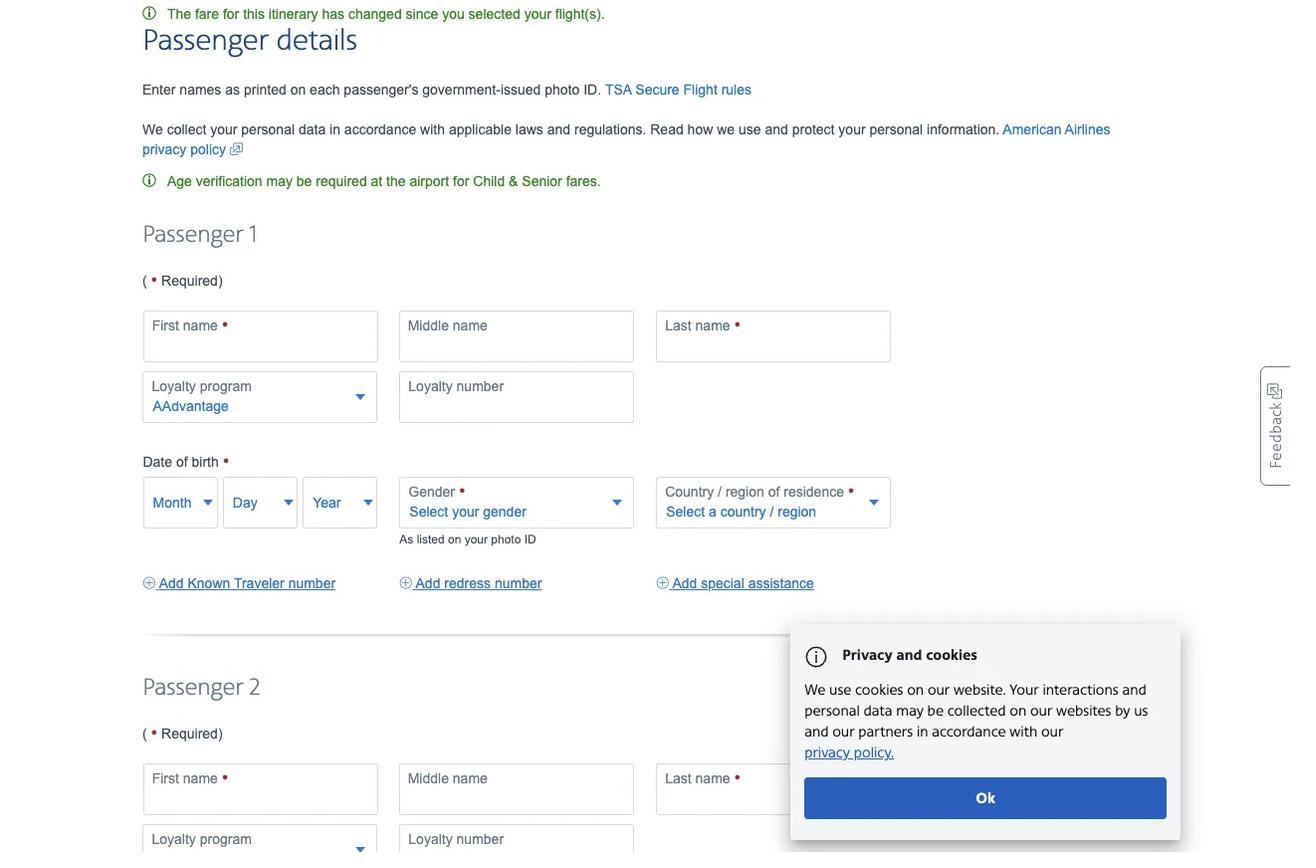 Task type: vqa. For each thing, say whether or not it's contained in the screenshot.
Arrivals
no



Task type: locate. For each thing, give the bounding box(es) containing it.
on
[[290, 81, 306, 97], [448, 533, 461, 547]]

1 horizontal spatial add image
[[657, 573, 670, 593]]

2 and from the left
[[765, 121, 789, 137]]

1 vertical spatial program
[[200, 831, 252, 847]]

First name text field
[[143, 764, 378, 816]]

regulations.
[[575, 121, 647, 137]]

1 horizontal spatial required image
[[223, 452, 229, 472]]

1 vertical spatial of
[[769, 484, 780, 500]]

personal up 'newpage' icon
[[241, 121, 295, 137]]

number down id
[[495, 575, 542, 591]]

2 middle name from the top
[[408, 771, 488, 787]]

add known traveler number button
[[143, 573, 336, 593]]

2 first from the top
[[152, 771, 179, 787]]

photo left id
[[491, 533, 521, 547]]

flight
[[684, 81, 718, 97]]

loyalty number text field for 1
[[400, 371, 635, 423]]

middle
[[408, 318, 449, 333], [408, 771, 449, 787]]

0 vertical spatial middle
[[408, 318, 449, 333]]

loyalty
[[152, 378, 196, 394], [409, 378, 453, 394], [152, 831, 196, 847], [409, 831, 453, 847]]

2 loyalty number from the top
[[409, 831, 504, 847]]

data
[[299, 121, 326, 137]]

1 program from the top
[[200, 378, 252, 394]]

loyalty number down middle name text box
[[409, 831, 504, 847]]

1 vertical spatial photo
[[491, 533, 521, 547]]

1 middle from the top
[[408, 318, 449, 333]]

and right laws
[[548, 121, 571, 137]]

loyalty program up birth
[[152, 378, 252, 394]]

program for 2
[[200, 831, 252, 847]]

loyalty number text field down middle name text field
[[400, 371, 635, 423]]

passenger details
[[142, 23, 357, 60]]

2 last from the top
[[666, 771, 692, 787]]

0 vertical spatial required )
[[158, 273, 223, 289]]

program for 1
[[200, 378, 252, 394]]

0 vertical spatial required
[[161, 273, 218, 289]]

first name down passenger 1
[[152, 318, 222, 333]]

1 ) from the top
[[218, 273, 223, 289]]

1 horizontal spatial and
[[765, 121, 789, 137]]

1 vertical spatial first name
[[152, 771, 222, 787]]

/
[[718, 484, 722, 500]]

2 add from the left
[[416, 575, 441, 591]]

1 vertical spatial required )
[[158, 726, 223, 742]]

2 middle from the top
[[408, 771, 449, 787]]

name
[[183, 318, 218, 333], [453, 318, 488, 333], [696, 318, 731, 333], [183, 771, 218, 787], [453, 771, 488, 787], [696, 771, 731, 787]]

3 add from the left
[[673, 575, 698, 591]]

1 vertical spatial for
[[453, 173, 469, 189]]

2 required ) from the top
[[158, 726, 223, 742]]

( down passenger 2
[[142, 726, 151, 742]]

1 horizontal spatial personal
[[870, 121, 923, 137]]

loyalty number for 1
[[409, 378, 504, 394]]

passenger's
[[344, 81, 419, 97]]

Last name text field
[[657, 311, 892, 362]]

add for add known traveler number
[[159, 575, 184, 591]]

assistance
[[749, 575, 815, 591]]

required image for (
[[151, 724, 158, 744]]

passenger for passenger 1
[[142, 221, 244, 250]]

passenger 1
[[142, 221, 257, 250]]

your
[[525, 6, 552, 22], [210, 121, 237, 137], [839, 121, 866, 137], [465, 533, 488, 547]]

add redress number button
[[400, 573, 542, 593]]

) down passenger 1
[[218, 273, 223, 289]]

required down passenger 1
[[161, 273, 218, 289]]

( for passenger 1
[[142, 273, 151, 289]]

loyalty number text field down middle name text box
[[400, 824, 635, 853]]

0 vertical spatial on
[[290, 81, 306, 97]]

newpage image
[[230, 139, 243, 159]]

age
[[167, 173, 192, 189]]

2 horizontal spatial add
[[673, 575, 698, 591]]

for left the child
[[453, 173, 469, 189]]

1 first from the top
[[152, 318, 179, 333]]

1 horizontal spatial add
[[416, 575, 441, 591]]

0 vertical spatial last name
[[666, 318, 735, 333]]

photo
[[545, 81, 580, 97], [491, 533, 521, 547]]

Loyalty number text field
[[400, 371, 635, 423], [400, 824, 635, 853]]

passenger down fare on the left
[[142, 23, 269, 60]]

0 horizontal spatial personal
[[241, 121, 295, 137]]

0 vertical spatial middle name
[[408, 318, 488, 333]]

0 horizontal spatial and
[[548, 121, 571, 137]]

you
[[442, 6, 465, 22]]

( for passenger 2
[[142, 726, 151, 742]]

0 horizontal spatial of
[[176, 454, 188, 470]]

and right use
[[765, 121, 789, 137]]

on right listed
[[448, 533, 461, 547]]

1 loyalty number from the top
[[409, 378, 504, 394]]

1 ( from the top
[[142, 273, 151, 289]]

add image
[[400, 573, 413, 593], [657, 573, 670, 593]]

middle for passenger 1
[[408, 318, 449, 333]]

of left birth
[[176, 454, 188, 470]]

1 required from the top
[[161, 273, 218, 289]]

add inside 'button'
[[159, 575, 184, 591]]

add image left special
[[657, 573, 670, 593]]

0 vertical spatial program
[[200, 378, 252, 394]]

add left special
[[673, 575, 698, 591]]

program down first name text box
[[200, 378, 252, 394]]

selected
[[469, 6, 521, 22]]

use
[[739, 121, 761, 137]]

middle for passenger 2
[[408, 771, 449, 787]]

0 vertical spatial )
[[218, 273, 223, 289]]

1 add from the left
[[159, 575, 184, 591]]

1 last from the top
[[666, 318, 692, 333]]

2 loyalty number text field from the top
[[400, 824, 635, 853]]

middle name
[[408, 318, 488, 333], [408, 771, 488, 787]]

the
[[167, 6, 191, 22]]

on left 'each'
[[290, 81, 306, 97]]

residence
[[784, 484, 845, 500]]

2 loyalty program from the top
[[152, 831, 252, 847]]

redress
[[445, 575, 491, 591]]

2 vertical spatial required image
[[735, 770, 741, 788]]

add inside "popup button"
[[673, 575, 698, 591]]

program
[[200, 378, 252, 394], [200, 831, 252, 847]]

enter names as printed on each passenger's government-issued photo id. tsa secure flight rules
[[142, 81, 752, 97]]

1 vertical spatial (
[[142, 726, 151, 742]]

0 vertical spatial loyalty number
[[409, 378, 504, 394]]

2 required from the top
[[161, 726, 218, 742]]

at
[[371, 173, 383, 189]]

laws
[[516, 121, 544, 137]]

2 last name from the top
[[666, 771, 735, 787]]

2 vertical spatial passenger
[[142, 674, 244, 703]]

1 passenger from the top
[[142, 23, 269, 60]]

first name
[[152, 318, 222, 333], [152, 771, 222, 787]]

of
[[176, 454, 188, 470], [769, 484, 780, 500]]

2 ( from the top
[[142, 726, 151, 742]]

1 vertical spatial )
[[218, 726, 223, 742]]

required image
[[223, 452, 229, 472], [151, 724, 158, 744], [735, 770, 741, 788]]

1 last name from the top
[[666, 318, 735, 333]]

first down passenger 1
[[152, 318, 179, 333]]

traveler
[[234, 575, 285, 591]]

required down passenger 2
[[161, 726, 218, 742]]

) down passenger 2
[[218, 726, 223, 742]]

birth
[[192, 454, 219, 470]]

0 horizontal spatial add
[[159, 575, 184, 591]]

2 horizontal spatial required image
[[735, 770, 741, 788]]

last
[[666, 318, 692, 333], [666, 771, 692, 787]]

0 horizontal spatial add image
[[400, 573, 413, 593]]

0 vertical spatial passenger
[[142, 23, 269, 60]]

(
[[142, 273, 151, 289], [142, 726, 151, 742]]

1 vertical spatial middle
[[408, 771, 449, 787]]

1 horizontal spatial photo
[[545, 81, 580, 97]]

for
[[223, 6, 239, 22], [453, 173, 469, 189]]

1 vertical spatial on
[[448, 533, 461, 547]]

2 personal from the left
[[870, 121, 923, 137]]

0 vertical spatial loyalty number text field
[[400, 371, 635, 423]]

2 add image from the left
[[657, 573, 670, 593]]

may
[[266, 173, 293, 189]]

first name for passenger 2
[[152, 771, 222, 787]]

passenger
[[142, 23, 269, 60], [142, 221, 244, 250], [142, 674, 244, 703]]

personal left information.
[[870, 121, 923, 137]]

0 horizontal spatial for
[[223, 6, 239, 22]]

1 first name from the top
[[152, 318, 222, 333]]

1 vertical spatial loyalty number
[[409, 831, 504, 847]]

1 loyalty program from the top
[[152, 378, 252, 394]]

)
[[218, 273, 223, 289], [218, 726, 223, 742]]

1 vertical spatial last
[[666, 771, 692, 787]]

3 passenger from the top
[[142, 674, 244, 703]]

1 vertical spatial required image
[[151, 724, 158, 744]]

0 vertical spatial photo
[[545, 81, 580, 97]]

2 first name from the top
[[152, 771, 222, 787]]

passenger down age
[[142, 221, 244, 250]]

of right region
[[769, 484, 780, 500]]

number inside 'button'
[[288, 575, 336, 591]]

required ) down passenger 1
[[158, 273, 223, 289]]

required image
[[151, 271, 158, 291], [222, 317, 228, 334], [735, 317, 741, 334], [459, 483, 466, 501], [848, 483, 855, 501], [222, 770, 228, 788]]

as
[[400, 533, 414, 547]]

add left redress
[[416, 575, 441, 591]]

passenger left 2
[[142, 674, 244, 703]]

1 vertical spatial middle name
[[408, 771, 488, 787]]

2 ) from the top
[[218, 726, 223, 742]]

1 vertical spatial first
[[152, 771, 179, 787]]

0 vertical spatial first name
[[152, 318, 222, 333]]

special
[[701, 575, 745, 591]]

required )
[[158, 273, 223, 289], [158, 726, 223, 742]]

gender
[[409, 484, 459, 500]]

number
[[457, 378, 504, 394], [288, 575, 336, 591], [495, 575, 542, 591], [457, 831, 504, 847]]

first name down passenger 2
[[152, 771, 222, 787]]

photo left the id.
[[545, 81, 580, 97]]

program down first name text field
[[200, 831, 252, 847]]

since
[[406, 6, 438, 22]]

2 passenger from the top
[[142, 221, 244, 250]]

1 vertical spatial loyalty program
[[152, 831, 252, 847]]

0 vertical spatial required image
[[223, 452, 229, 472]]

first down passenger 2
[[152, 771, 179, 787]]

1 vertical spatial loyalty number text field
[[400, 824, 635, 853]]

how
[[688, 121, 713, 137]]

loyalty program for 1
[[152, 378, 252, 394]]

required ) down passenger 2
[[158, 726, 223, 742]]

0 horizontal spatial required image
[[151, 724, 158, 744]]

rules
[[722, 81, 752, 97]]

2 program from the top
[[200, 831, 252, 847]]

0 horizontal spatial photo
[[491, 533, 521, 547]]

loyalty number down middle name text field
[[409, 378, 504, 394]]

child
[[473, 173, 505, 189]]

itinerary
[[269, 6, 318, 22]]

for left this
[[223, 6, 239, 22]]

1
[[250, 221, 257, 250]]

issued
[[501, 81, 541, 97]]

add image down as on the bottom left of page
[[400, 573, 413, 593]]

and
[[548, 121, 571, 137], [765, 121, 789, 137]]

( down passenger 1
[[142, 273, 151, 289]]

0 vertical spatial of
[[176, 454, 188, 470]]

1 vertical spatial required
[[161, 726, 218, 742]]

0 vertical spatial (
[[142, 273, 151, 289]]

1 loyalty number text field from the top
[[400, 371, 635, 423]]

0 vertical spatial last
[[666, 318, 692, 333]]

0 vertical spatial loyalty program
[[152, 378, 252, 394]]

1 middle name from the top
[[408, 318, 488, 333]]

loyalty program down first name text field
[[152, 831, 252, 847]]

First name text field
[[143, 311, 378, 362]]

number right traveler
[[288, 575, 336, 591]]

information.
[[927, 121, 1000, 137]]

1 add image from the left
[[400, 573, 413, 593]]

add right add image
[[159, 575, 184, 591]]

airport
[[410, 173, 449, 189]]

1 required ) from the top
[[158, 273, 223, 289]]

your left flight(s). at the top left of page
[[525, 6, 552, 22]]

american
[[1003, 121, 1062, 137]]

loyalty number text field for 2
[[400, 824, 635, 853]]

1 vertical spatial passenger
[[142, 221, 244, 250]]

names
[[180, 81, 221, 97]]

add inside button
[[416, 575, 441, 591]]

add image for add special assistance
[[657, 573, 670, 593]]

) for 1
[[218, 273, 223, 289]]

1 vertical spatial last name
[[666, 771, 735, 787]]

0 vertical spatial first
[[152, 318, 179, 333]]



Task type: describe. For each thing, give the bounding box(es) containing it.
id.
[[584, 81, 602, 97]]

1 horizontal spatial of
[[769, 484, 780, 500]]

name for last name text box
[[696, 771, 731, 787]]

number down middle name text box
[[457, 831, 504, 847]]

we
[[717, 121, 735, 137]]

country
[[666, 484, 714, 500]]

your up add redress number at the left bottom of the page
[[465, 533, 488, 547]]

2
[[250, 674, 260, 703]]

be
[[297, 173, 312, 189]]

listed
[[417, 533, 445, 547]]

protect
[[792, 121, 835, 137]]

fares.
[[566, 173, 601, 189]]

government-
[[423, 81, 501, 97]]

age verification may be required at the airport for child & senior fares.
[[163, 173, 601, 189]]

add for add special assistance
[[673, 575, 698, 591]]

add for add redress number
[[416, 575, 441, 591]]

this
[[243, 6, 265, 22]]

required
[[316, 173, 367, 189]]

the
[[387, 173, 406, 189]]

region
[[726, 484, 765, 500]]

leave feedback, opens external site in new window image
[[1261, 366, 1291, 486]]

add image for add redress number
[[400, 573, 413, 593]]

each
[[310, 81, 340, 97]]

last name for passenger 1
[[666, 318, 735, 333]]

printed
[[244, 81, 287, 97]]

loyalty program for 2
[[152, 831, 252, 847]]

last for passenger 1
[[666, 318, 692, 333]]

last for passenger 2
[[666, 771, 692, 787]]

name for middle name text box
[[453, 771, 488, 787]]

enter
[[142, 81, 176, 97]]

in
[[330, 121, 341, 137]]

date
[[143, 454, 172, 470]]

as
[[225, 81, 240, 97]]

passenger for passenger 2
[[142, 674, 244, 703]]

name for first name text field
[[183, 771, 218, 787]]

as listed on your photo id
[[400, 533, 536, 547]]

changed
[[349, 6, 402, 22]]

last name for passenger 2
[[666, 771, 735, 787]]

name for last name text field
[[696, 318, 731, 333]]

number inside button
[[495, 575, 542, 591]]

1 personal from the left
[[241, 121, 295, 137]]

add redress number
[[416, 575, 542, 591]]

required for passenger 2
[[161, 726, 218, 742]]

known
[[188, 575, 230, 591]]

loyalty number for 2
[[409, 831, 504, 847]]

add special assistance
[[673, 575, 815, 591]]

) for 2
[[218, 726, 223, 742]]

add image
[[143, 573, 156, 593]]

&
[[509, 173, 518, 189]]

passenger for passenger details
[[142, 23, 269, 60]]

0 horizontal spatial on
[[290, 81, 306, 97]]

your up 'newpage' icon
[[210, 121, 237, 137]]

country / region of residence
[[666, 484, 848, 500]]

collect
[[167, 121, 206, 137]]

required for passenger 1
[[161, 273, 218, 289]]

Last name text field
[[657, 764, 892, 816]]

Middle name text field
[[399, 764, 634, 816]]

required image for date of birth
[[223, 452, 229, 472]]

date of birth
[[143, 454, 223, 470]]

0 vertical spatial for
[[223, 6, 239, 22]]

first for passenger 1
[[152, 318, 179, 333]]

your right protect
[[839, 121, 866, 137]]

1 horizontal spatial on
[[448, 533, 461, 547]]

middle name for passenger 2
[[408, 771, 488, 787]]

id
[[525, 533, 536, 547]]

senior
[[522, 173, 562, 189]]

1 horizontal spatial for
[[453, 173, 469, 189]]

american airlines privacy policy
[[142, 121, 1111, 157]]

required ) for passenger 1
[[158, 273, 223, 289]]

secure
[[636, 81, 680, 97]]

passenger 2
[[142, 674, 260, 703]]

policy
[[190, 141, 226, 157]]

required ) for passenger 2
[[158, 726, 223, 742]]

add special assistance button
[[657, 573, 815, 593]]

accordance
[[344, 121, 417, 137]]

Middle name text field
[[399, 311, 634, 362]]

with
[[420, 121, 445, 137]]

first for passenger 2
[[152, 771, 179, 787]]

name for first name text box
[[183, 318, 218, 333]]

tsa secure flight rules button
[[606, 79, 752, 99]]

fare
[[195, 6, 219, 22]]

read
[[651, 121, 684, 137]]

tsa
[[606, 81, 632, 97]]

american airlines privacy policy link
[[142, 121, 1111, 159]]

details
[[276, 23, 357, 60]]

flight(s).
[[556, 6, 605, 22]]

name for middle name text field
[[453, 318, 488, 333]]

number down middle name text field
[[457, 378, 504, 394]]

verification
[[196, 173, 263, 189]]

applicable
[[449, 121, 512, 137]]

privacy
[[142, 141, 187, 157]]

we collect your personal data in accordance with applicable laws and regulations. read how we use and protect your personal information.
[[142, 121, 1003, 137]]

add known traveler number
[[159, 575, 336, 591]]

1 and from the left
[[548, 121, 571, 137]]

required image for last name
[[735, 770, 741, 788]]

airlines
[[1065, 121, 1111, 137]]

has
[[322, 6, 345, 22]]

the fare for this itinerary has changed since you selected your flight(s).
[[163, 6, 605, 22]]

we
[[142, 121, 163, 137]]

middle name for passenger 1
[[408, 318, 488, 333]]

first name for passenger 1
[[152, 318, 222, 333]]



